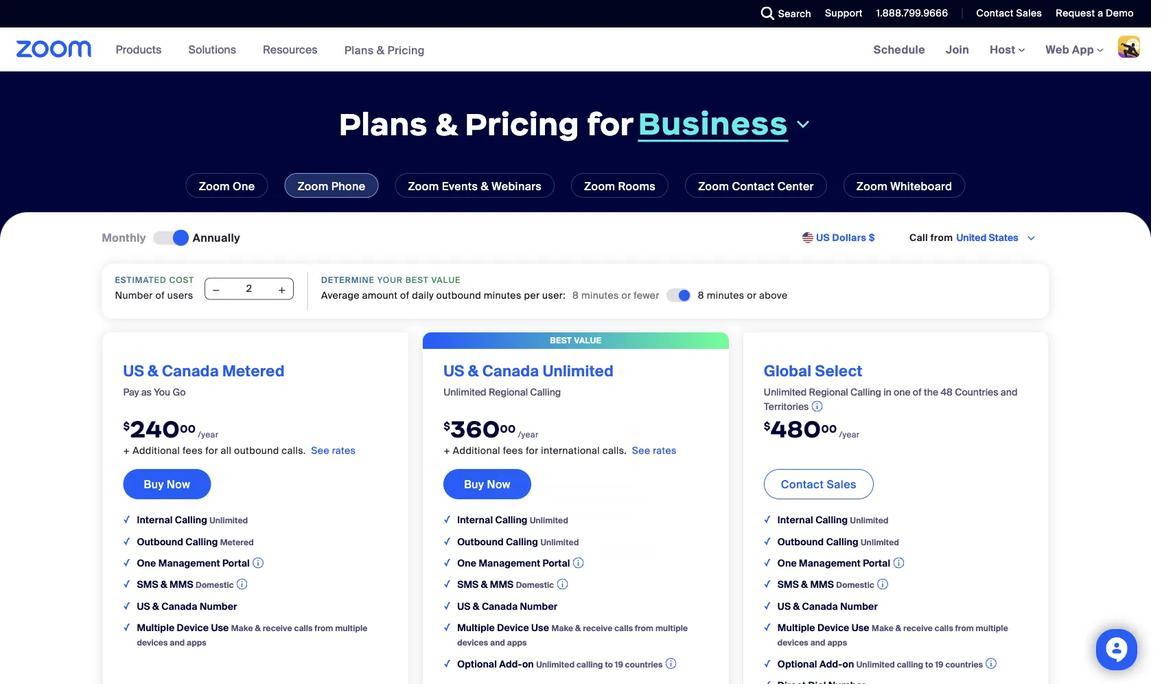 Task type: locate. For each thing, give the bounding box(es) containing it.
us dollars $ button
[[817, 231, 876, 245]]

3 sms from the left
[[778, 578, 800, 591]]

0 horizontal spatial use
[[211, 621, 229, 634]]

plans & pricing for
[[339, 104, 634, 144]]

2 horizontal spatial contact
[[977, 7, 1014, 20]]

pricing for plans & pricing for
[[465, 104, 580, 144]]

global select
[[764, 361, 863, 381]]

1 horizontal spatial the
[[925, 386, 939, 399]]

calling inside the unlimited regional calling in one of the 48 countries and territories
[[851, 386, 882, 399]]

1 horizontal spatial in
[[884, 386, 892, 399]]

240
[[130, 414, 180, 444]]

for
[[587, 104, 634, 144], [206, 444, 218, 457], [526, 444, 539, 457]]

00 inside $ 480 00 /year
[[822, 422, 838, 435]]

calling for /year
[[577, 659, 603, 670]]

us inside us & canada metered pay as you go
[[123, 361, 144, 381]]

1 8 from the left
[[573, 289, 579, 301]]

outbound
[[437, 289, 482, 301], [234, 444, 279, 457]]

or left fewer
[[622, 289, 632, 301]]

2 regional from the left
[[810, 386, 849, 399]]

0 horizontal spatial device
[[177, 621, 209, 634]]

zoom inside provision and manage users, monitor call quality and usage data in the zoom centralized admin portal.
[[557, 512, 585, 525]]

2 horizontal spatial multiple device use
[[778, 621, 872, 634]]

us inside us dollars $ dropdown button
[[817, 231, 830, 244]]

buy for 360
[[464, 477, 484, 491]]

19 for 480
[[936, 659, 944, 670]]

1 vertical spatial the
[[540, 512, 555, 525]]

contact down 480
[[782, 477, 824, 491]]

a
[[1098, 7, 1104, 20]]

2 buy now link from the left
[[444, 469, 532, 499]]

$ inside $ 240 00 /year + additional fees for all outbound calls. see rates
[[123, 419, 130, 432]]

1 horizontal spatial countries
[[946, 659, 984, 670]]

now up monitor
[[487, 477, 511, 491]]

zoom down quality
[[557, 512, 585, 525]]

fewer
[[634, 289, 660, 301]]

fees inside $ 360 00 /year + additional fees for international calls. see rates
[[503, 444, 524, 457]]

us & canada number for 360
[[458, 600, 558, 613]]

in right "data"
[[529, 512, 537, 525]]

1 calling from the left
[[577, 659, 603, 670]]

00
[[180, 422, 196, 435], [500, 422, 516, 435], [822, 422, 838, 435]]

1 add- from the left
[[500, 658, 523, 670]]

1 horizontal spatial calls.
[[603, 444, 627, 457]]

from
[[931, 231, 954, 244], [315, 623, 333, 633], [635, 623, 654, 633], [956, 623, 975, 633]]

of right one
[[913, 386, 922, 399]]

request a demo link
[[1046, 0, 1152, 27], [1057, 7, 1135, 20]]

1 portal from the left
[[223, 557, 250, 570]]

3 devices from the left
[[778, 637, 809, 648]]

for up zoom rooms
[[587, 104, 634, 144]]

receive for 360
[[583, 623, 613, 633]]

00 down the go
[[180, 422, 196, 435]]

1 horizontal spatial optional add-on unlimited calling to 19 countries
[[778, 658, 984, 670]]

number
[[115, 289, 153, 301], [200, 600, 237, 613], [520, 600, 558, 613], [841, 600, 878, 613]]

pricing for plans & pricing
[[388, 43, 425, 57]]

0 horizontal spatial apps
[[187, 637, 207, 648]]

2 8 from the left
[[698, 289, 705, 301]]

2 receive from the left
[[583, 623, 613, 633]]

zoom up annually
[[199, 179, 230, 193]]

0 vertical spatial outbound
[[437, 289, 482, 301]]

one for 360
[[458, 557, 477, 570]]

us & canada number
[[137, 600, 237, 613], [458, 600, 558, 613], [778, 600, 878, 613]]

contact sales
[[977, 7, 1043, 20], [782, 477, 857, 491]]

contact left center
[[733, 179, 775, 193]]

1 19 from the left
[[615, 659, 624, 670]]

0 horizontal spatial rates
[[332, 444, 356, 457]]

2 minutes from the left
[[582, 289, 619, 301]]

quality
[[563, 495, 594, 508]]

&
[[377, 43, 385, 57], [435, 104, 458, 144], [481, 179, 489, 193], [148, 361, 159, 381], [468, 361, 479, 381], [161, 578, 167, 591], [481, 578, 488, 591], [802, 578, 809, 591], [153, 600, 159, 613], [473, 600, 480, 613], [794, 600, 800, 613], [255, 623, 261, 633], [576, 623, 581, 633], [896, 623, 902, 633]]

best down user:
[[551, 335, 573, 346]]

product information navigation
[[106, 27, 435, 72]]

metered inside 'outbound calling metered'
[[220, 537, 254, 547]]

8 for 8 minutes or above
[[698, 289, 705, 301]]

optional add-on unlimited calling to 19 countries for 480
[[778, 658, 984, 670]]

additional down 360
[[453, 444, 501, 457]]

in inside the unlimited regional calling in one of the 48 countries and territories
[[884, 386, 892, 399]]

0 horizontal spatial on
[[523, 658, 534, 670]]

resources
[[263, 42, 318, 57]]

3 minutes from the left
[[707, 289, 745, 301]]

2 devices from the left
[[458, 637, 489, 648]]

/year inside $ 480 00 /year
[[840, 429, 860, 440]]

canada inside the us & canada unlimited unlimited regional calling
[[483, 361, 540, 381]]

2 horizontal spatial mms
[[811, 578, 835, 591]]

value up the average amount of daily outbound minutes per user:
[[432, 275, 461, 285]]

2 buy now from the left
[[464, 477, 511, 491]]

calls. up users, on the bottom right
[[603, 444, 627, 457]]

2 or from the left
[[748, 289, 757, 301]]

management
[[158, 557, 220, 570], [479, 557, 541, 570], [800, 557, 861, 570]]

1 sms from the left
[[137, 578, 158, 591]]

value down average amount of daily outbound minutes per user:8 minutes or fewer element
[[575, 335, 602, 346]]

domestic
[[196, 580, 234, 590], [516, 580, 555, 590], [837, 580, 875, 590]]

additional for 360
[[453, 444, 501, 457]]

select
[[816, 361, 863, 381]]

/year inside $ 360 00 /year + additional fees for international calls. see rates
[[518, 429, 539, 440]]

$ 240 00 /year + additional fees for all outbound calls. see rates
[[123, 414, 356, 457]]

0 horizontal spatial minutes
[[484, 289, 522, 301]]

1 horizontal spatial for
[[526, 444, 539, 457]]

2 horizontal spatial 00
[[822, 422, 838, 435]]

contact sales link
[[967, 0, 1046, 27], [977, 7, 1043, 20], [764, 469, 874, 499]]

add- for 480
[[820, 658, 843, 670]]

metered
[[223, 361, 285, 381], [220, 537, 254, 547]]

1 multiple from the left
[[335, 623, 368, 633]]

2 use from the left
[[532, 621, 550, 634]]

1 horizontal spatial domestic
[[516, 580, 555, 590]]

0 horizontal spatial multiple
[[335, 623, 368, 633]]

average amount of daily outbound minutes per user:8 minutes or fewer element
[[573, 288, 660, 302]]

1 horizontal spatial see rates link
[[632, 444, 677, 457]]

to for /year
[[605, 659, 613, 670]]

fees up provision
[[503, 444, 524, 457]]

1 horizontal spatial or
[[748, 289, 757, 301]]

zoom left rooms
[[585, 179, 616, 193]]

1 buy now from the left
[[144, 477, 190, 491]]

contact up host
[[977, 7, 1014, 20]]

1 00 from the left
[[180, 422, 196, 435]]

territories
[[764, 400, 809, 413]]

2 internal calling unlimited from the left
[[458, 514, 569, 526]]

1 vertical spatial outbound
[[234, 444, 279, 457]]

3 make from the left
[[872, 623, 894, 633]]

buy now link up "data"
[[444, 469, 532, 499]]

0 horizontal spatial regional
[[489, 386, 528, 399]]

management for 240
[[158, 557, 220, 570]]

1 horizontal spatial device
[[498, 621, 529, 634]]

fees inside $ 240 00 /year + additional fees for all outbound calls. see rates
[[183, 444, 203, 457]]

0 horizontal spatial to
[[605, 659, 613, 670]]

1 horizontal spatial sms
[[458, 578, 479, 591]]

/year right 240
[[198, 429, 219, 440]]

buy now for 360
[[464, 477, 511, 491]]

web
[[1047, 42, 1070, 57]]

1 horizontal spatial contact sales
[[977, 7, 1043, 20]]

2 multiple from the left
[[656, 623, 688, 633]]

1 horizontal spatial buy now link
[[444, 469, 532, 499]]

0 horizontal spatial contact sales
[[782, 477, 857, 491]]

internal for 360
[[458, 514, 493, 526]]

1 vertical spatial plans
[[339, 104, 428, 144]]

3 /year from the left
[[840, 429, 860, 440]]

zoom for zoom one
[[199, 179, 230, 193]]

mms
[[170, 578, 194, 591], [490, 578, 514, 591], [811, 578, 835, 591]]

0 horizontal spatial multiple device use
[[137, 621, 231, 634]]

2 fees from the left
[[503, 444, 524, 457]]

2 + from the left
[[444, 444, 451, 457]]

1 devices from the left
[[137, 637, 168, 648]]

optional
[[458, 658, 497, 670], [778, 658, 818, 670]]

portal
[[223, 557, 250, 570], [543, 557, 571, 570], [864, 557, 891, 570]]

banner
[[0, 27, 1152, 72]]

monitor
[[505, 495, 541, 508]]

0 vertical spatial pricing
[[388, 43, 425, 57]]

sms for 360
[[458, 578, 479, 591]]

1 vertical spatial contact
[[733, 179, 775, 193]]

of left daily
[[400, 289, 410, 301]]

or
[[622, 289, 632, 301], [748, 289, 757, 301]]

from for 480
[[956, 623, 975, 633]]

0 horizontal spatial 19
[[615, 659, 624, 670]]

2 rates from the left
[[653, 444, 677, 457]]

1 horizontal spatial internal calling unlimited
[[458, 514, 569, 526]]

2 see rates link from the left
[[632, 444, 677, 457]]

8 right fewer
[[698, 289, 705, 301]]

contact sales link inside main content
[[764, 469, 874, 499]]

contact sales up host dropdown button
[[977, 7, 1043, 20]]

contact inside tabs of zoom services tab list
[[733, 179, 775, 193]]

2 optional from the left
[[778, 658, 818, 670]]

1 internal from the left
[[137, 514, 173, 526]]

contact sales inside main content
[[782, 477, 857, 491]]

3 00 from the left
[[822, 422, 838, 435]]

3 multiple from the left
[[778, 621, 816, 634]]

from for 360
[[635, 623, 654, 633]]

1 countries from the left
[[626, 659, 663, 670]]

1 additional from the left
[[133, 444, 180, 457]]

canada for 240
[[162, 600, 198, 613]]

1 horizontal spatial us & canada number
[[458, 600, 558, 613]]

buy down 240
[[144, 477, 164, 491]]

rates
[[332, 444, 356, 457], [653, 444, 677, 457]]

in left one
[[884, 386, 892, 399]]

2 multiple from the left
[[458, 621, 495, 634]]

undefined 2 increase image
[[277, 283, 287, 297]]

to for 480
[[926, 659, 934, 670]]

regional up 360
[[489, 386, 528, 399]]

1 internal calling unlimited from the left
[[137, 514, 248, 526]]

1 mms from the left
[[170, 578, 194, 591]]

receive
[[263, 623, 292, 633], [583, 623, 613, 633], [904, 623, 933, 633]]

2 horizontal spatial calls
[[935, 623, 954, 633]]

for left all
[[206, 444, 218, 457]]

3 sms & mms domestic from the left
[[778, 578, 875, 591]]

2 additional from the left
[[453, 444, 501, 457]]

web app
[[1047, 42, 1095, 57]]

1 horizontal spatial sales
[[1017, 7, 1043, 20]]

00 for 240
[[180, 422, 196, 435]]

rates inside $ 360 00 /year + additional fees for international calls. see rates
[[653, 444, 677, 457]]

minutes right user:
[[582, 289, 619, 301]]

1 horizontal spatial multiple
[[458, 621, 495, 634]]

1 optional add-on unlimited calling to 19 countries from the left
[[458, 658, 663, 670]]

0 vertical spatial the
[[925, 386, 939, 399]]

outbound calling unlimited for 360
[[458, 535, 579, 548]]

main content
[[0, 27, 1152, 684]]

management for 360
[[479, 557, 541, 570]]

2 calls from the left
[[615, 623, 633, 633]]

sales up host dropdown button
[[1017, 7, 1043, 20]]

1 or from the left
[[622, 289, 632, 301]]

1 use from the left
[[211, 621, 229, 634]]

2 one management portal from the left
[[458, 557, 571, 570]]

zoom for zoom rooms
[[585, 179, 616, 193]]

additional down 240
[[133, 444, 180, 457]]

0 horizontal spatial us & canada number
[[137, 600, 237, 613]]

00 down the us & canada unlimited unlimited regional calling
[[500, 422, 516, 435]]

sales down $ 480 00 /year
[[827, 477, 857, 491]]

1.888.799.9666 button up 'schedule' link
[[877, 7, 949, 20]]

1 make from the left
[[231, 623, 253, 633]]

1 apps from the left
[[187, 637, 207, 648]]

1 vertical spatial contact sales
[[782, 477, 857, 491]]

from for 240
[[315, 623, 333, 633]]

apps
[[187, 637, 207, 648], [507, 637, 527, 648], [828, 637, 848, 648]]

0 horizontal spatial calls
[[294, 623, 313, 633]]

19 for /year
[[615, 659, 624, 670]]

2 /year from the left
[[518, 429, 539, 440]]

0 vertical spatial metered
[[223, 361, 285, 381]]

8 right user:
[[573, 289, 579, 301]]

1 on from the left
[[523, 658, 534, 670]]

2 mms from the left
[[490, 578, 514, 591]]

now down 240
[[167, 477, 190, 491]]

2 horizontal spatial make
[[872, 623, 894, 633]]

1 horizontal spatial contact
[[782, 477, 824, 491]]

1 horizontal spatial best
[[551, 335, 573, 346]]

in inside provision and manage users, monitor call quality and usage data in the zoom centralized admin portal.
[[529, 512, 537, 525]]

0 horizontal spatial countries
[[626, 659, 663, 670]]

3 internal from the left
[[778, 514, 814, 526]]

for inside $ 240 00 /year + additional fees for all outbound calls. see rates
[[206, 444, 218, 457]]

zoom left the phone
[[298, 179, 329, 193]]

2 calling from the left
[[898, 659, 924, 670]]

users,
[[611, 479, 640, 492]]

2 see from the left
[[632, 444, 651, 457]]

1 buy now link from the left
[[123, 469, 211, 499]]

number inside "estimated cost number of users"
[[115, 289, 153, 301]]

calling inside the us & canada unlimited unlimited regional calling
[[531, 386, 561, 399]]

3 internal calling unlimited from the left
[[778, 514, 889, 526]]

00 inside $ 240 00 /year + additional fees for all outbound calls. see rates
[[180, 422, 196, 435]]

$ for 240
[[123, 419, 130, 432]]

phone
[[332, 179, 366, 193]]

2 outbound calling unlimited from the left
[[778, 535, 900, 548]]

see rates link for 360
[[632, 444, 677, 457]]

1 now from the left
[[167, 477, 190, 491]]

best up daily
[[406, 275, 429, 285]]

2 domestic from the left
[[516, 580, 555, 590]]

pricing inside product information navigation
[[388, 43, 425, 57]]

1 sms & mms domestic from the left
[[137, 578, 234, 591]]

1 /year from the left
[[198, 429, 219, 440]]

0 vertical spatial best
[[406, 275, 429, 285]]

1 rates from the left
[[332, 444, 356, 457]]

0 horizontal spatial of
[[156, 289, 165, 301]]

1 horizontal spatial outbound
[[437, 289, 482, 301]]

the
[[925, 386, 939, 399], [540, 512, 555, 525]]

1 regional from the left
[[489, 386, 528, 399]]

1 outbound from the left
[[137, 535, 183, 548]]

2 horizontal spatial receive
[[904, 623, 933, 633]]

1 see from the left
[[311, 444, 330, 457]]

2 calls. from the left
[[603, 444, 627, 457]]

zoom for zoom events & webinars
[[408, 179, 439, 193]]

2 horizontal spatial devices
[[778, 637, 809, 648]]

above
[[760, 289, 788, 301]]

domestic for 240
[[196, 580, 234, 590]]

countries
[[626, 659, 663, 670], [946, 659, 984, 670]]

for up provision
[[526, 444, 539, 457]]

minutes
[[484, 289, 522, 301], [582, 289, 619, 301], [707, 289, 745, 301]]

$ inside $ 480 00 /year
[[764, 419, 771, 432]]

2 make & receive calls from multiple devices and apps from the left
[[458, 623, 688, 648]]

1 domestic from the left
[[196, 580, 234, 590]]

multiple device use for 240
[[137, 621, 231, 634]]

optional for 360
[[458, 658, 497, 670]]

00 down the select
[[822, 422, 838, 435]]

of left users
[[156, 289, 165, 301]]

minutes left per
[[484, 289, 522, 301]]

1 horizontal spatial management
[[479, 557, 541, 570]]

portal for 360
[[543, 557, 571, 570]]

1 vertical spatial sales
[[827, 477, 857, 491]]

number for 480
[[841, 600, 878, 613]]

to
[[605, 659, 613, 670], [926, 659, 934, 670]]

0 horizontal spatial contact
[[733, 179, 775, 193]]

1 multiple device use from the left
[[137, 621, 231, 634]]

/year up provision
[[518, 429, 539, 440]]

2 00 from the left
[[500, 422, 516, 435]]

0 horizontal spatial optional add-on unlimited calling to 19 countries
[[458, 658, 663, 670]]

2 horizontal spatial internal calling unlimited
[[778, 514, 889, 526]]

buy now link for 360
[[444, 469, 532, 499]]

1 management from the left
[[158, 557, 220, 570]]

additional inside $ 360 00 /year + additional fees for international calls. see rates
[[453, 444, 501, 457]]

3 us & canada number from the left
[[778, 600, 878, 613]]

outbound inside $ 240 00 /year + additional fees for all outbound calls. see rates
[[234, 444, 279, 457]]

sms for 240
[[137, 578, 158, 591]]

cost
[[169, 275, 194, 285]]

0 vertical spatial in
[[884, 386, 892, 399]]

manage
[[571, 479, 609, 492]]

zoom for zoom whiteboard
[[857, 179, 888, 193]]

& inside the us & canada unlimited unlimited regional calling
[[468, 361, 479, 381]]

0 horizontal spatial devices
[[137, 637, 168, 648]]

unlimited
[[543, 361, 614, 381], [444, 386, 487, 399], [764, 386, 807, 399], [210, 515, 248, 526], [530, 515, 569, 526], [851, 515, 889, 526], [541, 537, 579, 547], [861, 537, 900, 547], [537, 659, 575, 670], [857, 659, 896, 670]]

+ for 360
[[444, 444, 451, 457]]

0 horizontal spatial or
[[622, 289, 632, 301]]

1 horizontal spatial multiple device use
[[458, 621, 552, 634]]

2 sms from the left
[[458, 578, 479, 591]]

buy now up monitor
[[464, 477, 511, 491]]

for for 240
[[206, 444, 218, 457]]

0 vertical spatial contact sales
[[977, 7, 1043, 20]]

0 horizontal spatial additional
[[133, 444, 180, 457]]

zoom for zoom phone
[[298, 179, 329, 193]]

buy now for 240
[[144, 477, 190, 491]]

/year
[[198, 429, 219, 440], [518, 429, 539, 440], [840, 429, 860, 440]]

contact sales down $ 480 00 /year
[[782, 477, 857, 491]]

1 calls from the left
[[294, 623, 313, 633]]

8 for 8 minutes or fewer
[[573, 289, 579, 301]]

additional inside $ 240 00 /year + additional fees for all outbound calls. see rates
[[133, 444, 180, 457]]

see inside $ 360 00 /year + additional fees for international calls. see rates
[[632, 444, 651, 457]]

3 multiple device use from the left
[[778, 621, 872, 634]]

plans inside product information navigation
[[345, 43, 374, 57]]

one management portal for 240
[[137, 557, 250, 570]]

2 horizontal spatial apps
[[828, 637, 848, 648]]

outbound right daily
[[437, 289, 482, 301]]

zoom left whiteboard
[[857, 179, 888, 193]]

multiple
[[335, 623, 368, 633], [656, 623, 688, 633], [976, 623, 1009, 633]]

sms & mms domestic
[[137, 578, 234, 591], [458, 578, 555, 591], [778, 578, 875, 591]]

0 horizontal spatial buy now link
[[123, 469, 211, 499]]

fees left all
[[183, 444, 203, 457]]

$180 per year element
[[444, 414, 709, 445]]

00 inside $ 360 00 /year + additional fees for international calls. see rates
[[500, 422, 516, 435]]

1 vertical spatial pricing
[[465, 104, 580, 144]]

outbound for 360
[[458, 535, 504, 548]]

us & canada metered pay as you go
[[123, 361, 285, 399]]

per
[[524, 289, 540, 301]]

3 use from the left
[[852, 621, 870, 634]]

1 outbound calling unlimited from the left
[[458, 535, 579, 548]]

2 19 from the left
[[936, 659, 944, 670]]

1 one management portal from the left
[[137, 557, 250, 570]]

make & receive calls from multiple devices and apps for 240
[[137, 623, 368, 648]]

0 horizontal spatial optional
[[458, 658, 497, 670]]

us
[[817, 231, 830, 244], [123, 361, 144, 381], [444, 361, 465, 381], [137, 600, 150, 613], [458, 600, 471, 613], [778, 600, 791, 613]]

2 horizontal spatial /year
[[840, 429, 860, 440]]

1 horizontal spatial pricing
[[465, 104, 580, 144]]

outbound right all
[[234, 444, 279, 457]]

canada inside us & canada metered pay as you go
[[162, 361, 219, 381]]

plans & pricing link
[[345, 43, 425, 57], [345, 43, 425, 57]]

2 on from the left
[[843, 658, 855, 670]]

the inside the unlimited regional calling in one of the 48 countries and territories
[[925, 386, 939, 399]]

the up portal.
[[540, 512, 555, 525]]

regional
[[489, 386, 528, 399], [810, 386, 849, 399]]

1 horizontal spatial calling
[[898, 659, 924, 670]]

see inside $ 240 00 /year + additional fees for all outbound calls. see rates
[[311, 444, 330, 457]]

calling
[[531, 386, 561, 399], [851, 386, 882, 399], [175, 514, 207, 526], [496, 514, 528, 526], [816, 514, 849, 526], [186, 535, 218, 548], [506, 535, 539, 548], [827, 535, 859, 548]]

pricing inside main content
[[465, 104, 580, 144]]

2 horizontal spatial one management portal
[[778, 557, 891, 570]]

1 fees from the left
[[183, 444, 203, 457]]

or left "above" at the right
[[748, 289, 757, 301]]

2 now from the left
[[487, 477, 511, 491]]

one
[[233, 179, 255, 193], [137, 557, 156, 570], [458, 557, 477, 570], [778, 557, 797, 570]]

0 horizontal spatial in
[[529, 512, 537, 525]]

0 horizontal spatial see
[[311, 444, 330, 457]]

2 make from the left
[[552, 623, 574, 633]]

2 horizontal spatial use
[[852, 621, 870, 634]]

zoom down business
[[699, 179, 730, 193]]

/year right 480
[[840, 429, 860, 440]]

8
[[573, 289, 579, 301], [698, 289, 705, 301]]

0 horizontal spatial now
[[167, 477, 190, 491]]

2 horizontal spatial device
[[818, 621, 850, 634]]

1 horizontal spatial receive
[[583, 623, 613, 633]]

2 horizontal spatial domestic
[[837, 580, 875, 590]]

join
[[947, 42, 970, 57]]

multiple for 240
[[335, 623, 368, 633]]

internal for 240
[[137, 514, 173, 526]]

0 horizontal spatial multiple
[[137, 621, 175, 634]]

make & receive calls from multiple devices and apps for 360
[[458, 623, 688, 648]]

0 horizontal spatial buy now
[[144, 477, 190, 491]]

the left "48"
[[925, 386, 939, 399]]

regional down the select
[[810, 386, 849, 399]]

buy now link down 240
[[123, 469, 211, 499]]

1 horizontal spatial make
[[552, 623, 574, 633]]

outbound calling unlimited for 480
[[778, 535, 900, 548]]

/year for 240
[[198, 429, 219, 440]]

outbound
[[137, 535, 183, 548], [458, 535, 504, 548], [778, 535, 825, 548]]

$ inside $ 360 00 /year + additional fees for international calls. see rates
[[444, 419, 451, 432]]

2 horizontal spatial minutes
[[707, 289, 745, 301]]

for inside $ 360 00 /year + additional fees for international calls. see rates
[[526, 444, 539, 457]]

1 see rates link from the left
[[311, 444, 356, 457]]

buy now link
[[123, 469, 211, 499], [444, 469, 532, 499]]

2 horizontal spatial outbound
[[778, 535, 825, 548]]

00 for 360
[[500, 422, 516, 435]]

zoom left the events
[[408, 179, 439, 193]]

0 horizontal spatial management
[[158, 557, 220, 570]]

1 buy from the left
[[144, 477, 164, 491]]

calls. inside $ 240 00 /year + additional fees for all outbound calls. see rates
[[282, 444, 306, 457]]

1 + from the left
[[123, 444, 130, 457]]

use
[[211, 621, 229, 634], [532, 621, 550, 634], [852, 621, 870, 634]]

1 horizontal spatial internal
[[458, 514, 493, 526]]

1 optional from the left
[[458, 658, 497, 670]]

/year inside $ 240 00 /year + additional fees for all outbound calls. see rates
[[198, 429, 219, 440]]

buy now down 240
[[144, 477, 190, 491]]

business button
[[639, 104, 813, 143]]

minutes left "above" at the right
[[707, 289, 745, 301]]

2 portal from the left
[[543, 557, 571, 570]]

1 calls. from the left
[[282, 444, 306, 457]]

+ inside $ 240 00 /year + additional fees for all outbound calls. see rates
[[123, 444, 130, 457]]

zoom one
[[199, 179, 255, 193]]

2 internal from the left
[[458, 514, 493, 526]]

1 horizontal spatial see
[[632, 444, 651, 457]]

buy left provision
[[464, 477, 484, 491]]

additional
[[133, 444, 180, 457], [453, 444, 501, 457]]

0 horizontal spatial sales
[[827, 477, 857, 491]]

1 multiple from the left
[[137, 621, 175, 634]]

+ inside $ 360 00 /year + additional fees for international calls. see rates
[[444, 444, 451, 457]]

pricing
[[388, 43, 425, 57], [465, 104, 580, 144]]

us inside the us & canada unlimited unlimited regional calling
[[444, 361, 465, 381]]

add- for 360
[[500, 658, 523, 670]]

calls. right all
[[282, 444, 306, 457]]

0 horizontal spatial see rates link
[[311, 444, 356, 457]]

countries for 480
[[946, 659, 984, 670]]

2 countries from the left
[[946, 659, 984, 670]]

or for fewer
[[622, 289, 632, 301]]

1 horizontal spatial outbound calling unlimited
[[778, 535, 900, 548]]

1 horizontal spatial 19
[[936, 659, 944, 670]]

undefined 2 decrease image
[[211, 283, 221, 297]]

plans & pricing
[[345, 43, 425, 57]]

0 horizontal spatial internal
[[137, 514, 173, 526]]



Task type: vqa. For each thing, say whether or not it's contained in the screenshot.


Task type: describe. For each thing, give the bounding box(es) containing it.
dollars
[[833, 231, 867, 244]]

unlimited regional calling in one of the 48 countries and territories
[[764, 386, 1018, 413]]

regional inside the unlimited regional calling in one of the 48 countries and territories
[[810, 386, 849, 399]]

device for 240
[[177, 621, 209, 634]]

0 horizontal spatial best
[[406, 275, 429, 285]]

mms for 240
[[170, 578, 194, 591]]

call
[[544, 495, 560, 508]]

call
[[910, 231, 929, 244]]

on for 480
[[843, 658, 855, 670]]

sms & mms domestic for 360
[[458, 578, 555, 591]]

user:
[[543, 289, 566, 301]]

countries
[[956, 386, 999, 399]]

schedule
[[874, 42, 926, 57]]

zoom rooms
[[585, 179, 656, 193]]

annually
[[193, 230, 240, 245]]

and inside the unlimited regional calling in one of the 48 countries and territories
[[1001, 386, 1018, 399]]

minutes for 8 minutes or above
[[707, 289, 745, 301]]

provision
[[505, 479, 548, 492]]

products button
[[116, 27, 168, 71]]

1.888.799.9666
[[877, 7, 949, 20]]

demo
[[1107, 7, 1135, 20]]

request a demo
[[1057, 7, 1135, 20]]

2 horizontal spatial for
[[587, 104, 634, 144]]

centralized
[[587, 512, 639, 525]]

3 device from the left
[[818, 621, 850, 634]]

call from
[[910, 231, 954, 244]]

optional add-on unlimited calling to 19 countries for /year
[[458, 658, 663, 670]]

users
[[167, 289, 193, 301]]

devices for 360
[[458, 637, 489, 648]]

1 horizontal spatial of
[[400, 289, 410, 301]]

us & canada number for 240
[[137, 600, 237, 613]]

8 minutes or fewer
[[573, 289, 660, 301]]

$240 per year element
[[764, 414, 1029, 445]]

3 outbound from the left
[[778, 535, 825, 548]]

$120 per year element
[[123, 414, 388, 445]]

rates inside $ 240 00 /year + additional fees for all outbound calls. see rates
[[332, 444, 356, 457]]

of inside the unlimited regional calling in one of the 48 countries and territories
[[913, 386, 922, 399]]

zoom for zoom contact center
[[699, 179, 730, 193]]

internal calling unlimited for 360
[[458, 514, 569, 526]]

products
[[116, 42, 162, 57]]

apps for 360
[[507, 637, 527, 648]]

make for 360
[[552, 623, 574, 633]]

3 portal from the left
[[864, 557, 891, 570]]

& inside tabs of zoom services tab list
[[481, 179, 489, 193]]

3 mms from the left
[[811, 578, 835, 591]]

buy now link for 240
[[123, 469, 211, 499]]

multiple for 360
[[656, 623, 688, 633]]

2 vertical spatial contact
[[782, 477, 824, 491]]

calling for 480
[[898, 659, 924, 670]]

minutes for 8 minutes or fewer
[[582, 289, 619, 301]]

us dollars $
[[817, 231, 876, 244]]

mms for 360
[[490, 578, 514, 591]]

one for 480
[[778, 557, 797, 570]]

solutions
[[188, 42, 236, 57]]

zoom contact center
[[699, 179, 815, 193]]

zoom events & webinars
[[408, 179, 542, 193]]

number for 360
[[520, 600, 558, 613]]

host
[[991, 42, 1019, 57]]

as
[[141, 386, 152, 399]]

internal calling unlimited for 240
[[137, 514, 248, 526]]

regional inside the us & canada unlimited unlimited regional calling
[[489, 386, 528, 399]]

8 minutes or above
[[698, 289, 788, 301]]

+ for 240
[[123, 444, 130, 457]]

480
[[771, 414, 822, 444]]

device for 360
[[498, 621, 529, 634]]

/year for 360
[[518, 429, 539, 440]]

360
[[451, 414, 500, 444]]

0 vertical spatial contact
[[977, 7, 1014, 20]]

us & canada unlimited unlimited regional calling
[[444, 361, 614, 399]]

zoom whiteboard
[[857, 179, 953, 193]]

sms & mms domestic for 240
[[137, 578, 234, 591]]

your
[[378, 275, 403, 285]]

center
[[778, 179, 815, 193]]

one inside tabs of zoom services tab list
[[233, 179, 255, 193]]

global
[[764, 361, 812, 381]]

outbound calling metered
[[137, 535, 254, 548]]

3 multiple from the left
[[976, 623, 1009, 633]]

pay
[[123, 386, 139, 399]]

$ for 480
[[764, 419, 771, 432]]

meetings navigation
[[864, 27, 1152, 72]]

1 horizontal spatial value
[[575, 335, 602, 346]]

portal.
[[537, 528, 567, 541]]

portal for 240
[[223, 557, 250, 570]]

$ inside dropdown button
[[870, 231, 876, 244]]

0 vertical spatial value
[[432, 275, 461, 285]]

multiple device use for 360
[[458, 621, 552, 634]]

events
[[442, 179, 478, 193]]

average amount of daily outbound minutes per user:8 minutes or above element
[[698, 288, 788, 302]]

3 apps from the left
[[828, 637, 848, 648]]

schedule link
[[864, 27, 936, 71]]

web app button
[[1047, 42, 1105, 57]]

use for 360
[[532, 621, 550, 634]]

banner containing products
[[0, 27, 1152, 72]]

amount
[[362, 289, 398, 301]]

countries for /year
[[626, 659, 663, 670]]

down image
[[794, 116, 813, 132]]

estimated
[[115, 275, 167, 285]]

3 make & receive calls from multiple devices and apps from the left
[[778, 623, 1009, 648]]

main content containing business
[[0, 27, 1152, 684]]

one management portal for 360
[[458, 557, 571, 570]]

3 domestic from the left
[[837, 580, 875, 590]]

calls for 240
[[294, 623, 313, 633]]

optional for 480
[[778, 658, 818, 670]]

use for 240
[[211, 621, 229, 634]]

the inside provision and manage users, monitor call quality and usage data in the zoom centralized admin portal.
[[540, 512, 555, 525]]

solutions button
[[188, 27, 243, 71]]

3 one management portal from the left
[[778, 557, 891, 570]]

number for 240
[[200, 600, 237, 613]]

metered inside us & canada metered pay as you go
[[223, 361, 285, 381]]

canada for 360
[[482, 600, 518, 613]]

now for 240
[[167, 477, 190, 491]]

see rates link for 240
[[311, 444, 356, 457]]

request
[[1057, 7, 1096, 20]]

zoom logo image
[[16, 41, 92, 58]]

business
[[639, 104, 789, 143]]

support
[[826, 7, 863, 20]]

monthly
[[102, 230, 146, 245]]

all
[[221, 444, 232, 457]]

average
[[322, 289, 360, 301]]

daily
[[412, 289, 434, 301]]

admin
[[505, 528, 534, 541]]

48
[[941, 386, 953, 399]]

determine
[[322, 275, 375, 285]]

estimated cost number of users
[[115, 275, 194, 301]]

provision and manage users, monitor call quality and usage data in the zoom centralized admin portal.
[[505, 479, 645, 541]]

international
[[541, 444, 600, 457]]

app
[[1073, 42, 1095, 57]]

on for 360
[[523, 658, 534, 670]]

number of users: 2 element
[[205, 278, 294, 301]]

3 receive from the left
[[904, 623, 933, 633]]

go
[[173, 386, 186, 399]]

1.888.799.9666 button up schedule
[[867, 0, 952, 27]]

3 calls from the left
[[935, 623, 954, 633]]

calls. inside $ 360 00 /year + additional fees for international calls. see rates
[[603, 444, 627, 457]]

show options image
[[1027, 232, 1038, 243]]

of inside "estimated cost number of users"
[[156, 289, 165, 301]]

buy for 240
[[144, 477, 164, 491]]

join link
[[936, 27, 980, 71]]

undefined 2 text field
[[205, 278, 294, 300]]

webinars
[[492, 179, 542, 193]]

Country/Region text field
[[956, 231, 1026, 244]]

unlimited inside the unlimited regional calling in one of the 48 countries and territories
[[764, 386, 807, 399]]

multiple for 240
[[137, 621, 175, 634]]

devices for 240
[[137, 637, 168, 648]]

best value
[[551, 335, 602, 346]]

$ 360 00 /year + additional fees for international calls. see rates
[[444, 414, 677, 457]]

rooms
[[618, 179, 656, 193]]

$ 480 00 /year
[[764, 414, 860, 444]]

plans for plans & pricing for
[[339, 104, 428, 144]]

apps for 240
[[187, 637, 207, 648]]

usage
[[617, 495, 645, 508]]

profile picture image
[[1119, 36, 1141, 58]]

or for above
[[748, 289, 757, 301]]

0 vertical spatial sales
[[1017, 7, 1043, 20]]

search
[[779, 7, 812, 20]]

resources button
[[263, 27, 324, 71]]

multiple for 360
[[458, 621, 495, 634]]

receive for 240
[[263, 623, 292, 633]]

$ for 360
[[444, 419, 451, 432]]

one
[[894, 386, 911, 399]]

fees for 360
[[503, 444, 524, 457]]

average amount of daily outbound minutes per user:
[[322, 289, 566, 301]]

host button
[[991, 42, 1026, 57]]

1 minutes from the left
[[484, 289, 522, 301]]

domestic for 360
[[516, 580, 555, 590]]

& inside us & canada metered pay as you go
[[148, 361, 159, 381]]

outbound for 240
[[137, 535, 183, 548]]

for for 360
[[526, 444, 539, 457]]

data
[[505, 512, 526, 525]]

fees for 240
[[183, 444, 203, 457]]

calls for 360
[[615, 623, 633, 633]]

additional for 240
[[133, 444, 180, 457]]

search button
[[751, 0, 815, 27]]

3 management from the left
[[800, 557, 861, 570]]

plans for plans & pricing
[[345, 43, 374, 57]]

determine your best value
[[322, 275, 461, 285]]

tabs of zoom services tab list
[[21, 173, 1131, 198]]

one for 240
[[137, 557, 156, 570]]

whiteboard
[[891, 179, 953, 193]]

& inside product information navigation
[[377, 43, 385, 57]]

you
[[154, 386, 170, 399]]

zoom phone
[[298, 179, 366, 193]]



